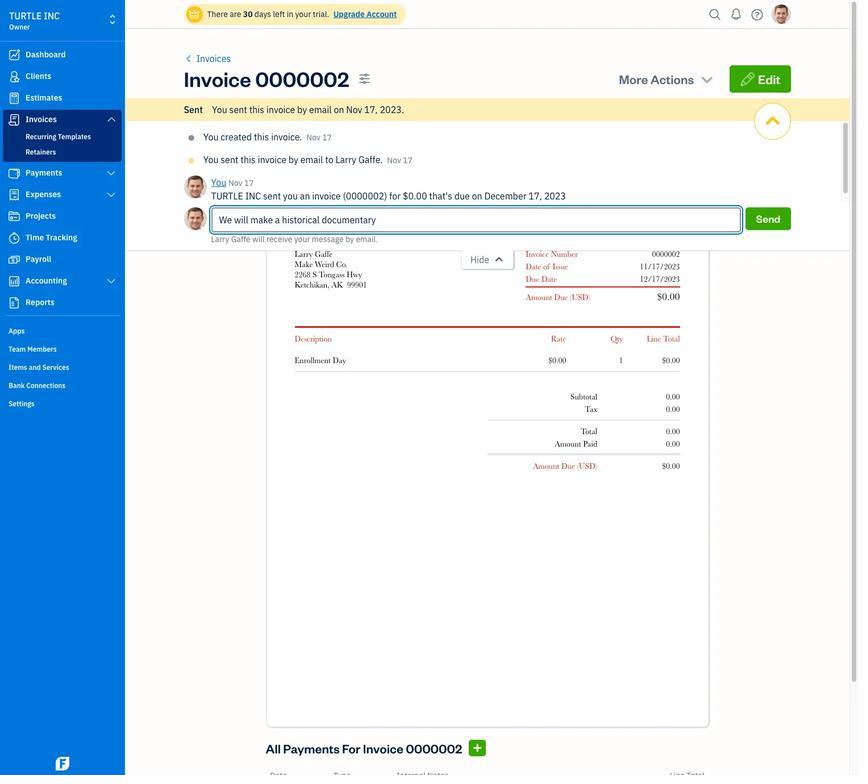 Task type: locate. For each thing, give the bounding box(es) containing it.
go to help image
[[748, 6, 766, 23]]

0 vertical spatial email
[[309, 104, 332, 115]]

1 vertical spatial your
[[294, 234, 310, 244]]

0 vertical spatial (
[[570, 293, 572, 302]]

crown image
[[188, 8, 200, 20]]

due down date of issue
[[526, 275, 540, 284]]

1 vertical spatial chevron large down image
[[106, 277, 117, 286]]

this down created
[[241, 154, 256, 165]]

chevron large down image for payments
[[106, 169, 117, 178]]

chevron large down image inside accounting link
[[106, 277, 117, 286]]

1 vertical spatial payments
[[283, 741, 340, 756]]

projects link
[[3, 206, 122, 227]]

inc left you at the left top of the page
[[245, 190, 261, 202]]

0 vertical spatial invoice
[[184, 65, 251, 92]]

you for you created this invoice. nov 17
[[203, 131, 219, 143]]

1 horizontal spatial gaffe
[[315, 250, 333, 259]]

2 vertical spatial 17
[[244, 178, 254, 188]]

connections
[[26, 381, 66, 390]]

amount due ( usd ) down due date
[[526, 293, 590, 302]]

1 vertical spatial circle image
[[188, 156, 194, 165]]

there are 30 days left in your trial. upgrade account
[[207, 9, 397, 19]]

total right line
[[663, 334, 680, 343]]

inc inside turtle inc 12794992386
[[329, 182, 343, 192]]

inc inside turtle inc owner
[[44, 10, 60, 22]]

by down invoice.
[[289, 154, 298, 165]]

1 vertical spatial make
[[295, 260, 313, 269]]

amount down due date
[[526, 293, 552, 302]]

sent
[[184, 104, 203, 115]]

0 vertical spatial sent
[[229, 104, 247, 115]]

2 0.00 0.00 from the top
[[666, 427, 680, 448]]

1 horizontal spatial larry
[[295, 250, 313, 259]]

usd down paid
[[579, 462, 596, 471]]

you inside you nov 17 turtle inc sent you an invoice (0000002) for $0.00 that's due on december 17, 2023
[[211, 177, 226, 188]]

chevron large down image for invoices
[[106, 115, 117, 124]]

0 horizontal spatial turtle
[[9, 10, 42, 22]]

weird up you sent this invoice by email to larry gaffe. nov 17
[[305, 131, 328, 143]]

email left to
[[301, 154, 323, 165]]

gaffe.
[[358, 154, 383, 165]]

invoice up of
[[526, 250, 549, 259]]

0 horizontal spatial gaffe
[[231, 234, 250, 244]]

hide
[[470, 254, 489, 265]]

1 horizontal spatial invoice
[[363, 741, 403, 756]]

chevronleft image
[[184, 52, 194, 65]]

2268
[[295, 270, 311, 279]]

payroll link
[[3, 250, 122, 270]]

larry inside larry gaffe make weird co. 2268 s tongass hwy ketchikan, ak  99901
[[295, 250, 313, 259]]

this up you created this invoice. nov 17
[[249, 104, 264, 115]]

0 vertical spatial invoices
[[196, 53, 231, 64]]

hide button
[[461, 251, 514, 269]]

your right in on the left
[[295, 9, 311, 19]]

invoice right an
[[312, 190, 341, 202]]

0000002 left add a payment icon
[[406, 741, 462, 756]]

1 vertical spatial on
[[472, 190, 482, 202]]

invoice right for
[[363, 741, 403, 756]]

invoice up invoice.
[[267, 104, 295, 115]]

0 vertical spatial amount
[[526, 293, 552, 302]]

1 horizontal spatial 17,
[[529, 190, 542, 202]]

usd down number
[[572, 293, 588, 302]]

1 vertical spatial date
[[542, 275, 557, 284]]

by for to
[[289, 154, 298, 165]]

description
[[295, 334, 332, 343]]

chevron large down image inside payments link
[[106, 169, 117, 178]]

co. up tongass
[[336, 260, 348, 269]]

$0.00
[[403, 190, 427, 202], [657, 291, 680, 302], [549, 356, 566, 365], [662, 356, 680, 365], [662, 462, 680, 471]]

0 vertical spatial )
[[588, 293, 590, 302]]

1 vertical spatial weird
[[315, 260, 334, 269]]

2 chevron large down image from the top
[[106, 277, 117, 286]]

settings for this invoice image
[[359, 73, 370, 85]]

1 vertical spatial larry
[[211, 234, 229, 244]]

1 vertical spatial invoice
[[526, 250, 549, 259]]

s
[[313, 270, 317, 279]]

nov inside you sent this invoice by email to larry gaffe. nov 17
[[387, 155, 401, 165]]

nov
[[346, 104, 362, 115], [307, 132, 320, 143], [387, 155, 401, 165], [228, 178, 242, 188]]

items and services link
[[3, 359, 122, 376]]

17 right the 'you' link
[[244, 178, 254, 188]]

there
[[207, 9, 228, 19]]

17
[[322, 132, 332, 143], [403, 155, 413, 165], [244, 178, 254, 188]]

2 horizontal spatial invoice
[[526, 250, 549, 259]]

this for you created this invoice.
[[254, 131, 269, 143]]

make
[[281, 131, 302, 143], [295, 260, 313, 269]]

inc up 12794992386
[[329, 182, 343, 192]]

chevron large down image inside the expenses link
[[106, 190, 117, 199]]

invoice down info image
[[258, 154, 286, 165]]

2 vertical spatial 0000002
[[406, 741, 462, 756]]

invoices right chevronleft image
[[196, 53, 231, 64]]

on
[[334, 104, 344, 115], [472, 190, 482, 202]]

expense image
[[7, 189, 21, 201]]

0 vertical spatial by
[[297, 104, 307, 115]]

invoices
[[196, 53, 231, 64], [26, 114, 57, 124]]

0 horizontal spatial larry
[[211, 234, 229, 244]]

nov right the 'you' link
[[228, 178, 242, 188]]

you down created
[[211, 177, 226, 188]]

on right due
[[472, 190, 482, 202]]

due down due date
[[554, 293, 568, 302]]

account
[[367, 9, 397, 19]]

1 vertical spatial 17
[[403, 155, 413, 165]]

0 horizontal spatial )
[[588, 293, 590, 302]]

chevron large down image down retainers link
[[106, 169, 117, 178]]

turtle inside turtle inc owner
[[9, 10, 42, 22]]

amount due ( usd ) down total amount paid
[[533, 462, 597, 471]]

email
[[309, 104, 332, 115], [301, 154, 323, 165]]

1 vertical spatial co.
[[336, 260, 348, 269]]

1 horizontal spatial invoices
[[196, 53, 231, 64]]

you for you nov 17 turtle inc sent you an invoice (0000002) for $0.00 that's due on december 17, 2023
[[211, 177, 226, 188]]

12/17/2023
[[640, 275, 680, 284]]

dashboard link
[[3, 45, 122, 65]]

estimate image
[[7, 93, 21, 104]]

you nov 17 turtle inc sent you an invoice (0000002) for $0.00 that's due on december 17, 2023
[[211, 177, 566, 202]]

turtle inc 12794992386
[[295, 182, 343, 202]]

turtle up owner
[[9, 10, 42, 22]]

1 vertical spatial amount
[[555, 439, 581, 448]]

chevron large down image
[[106, 115, 117, 124], [106, 277, 117, 286]]

make right info image
[[281, 131, 302, 143]]

expenses
[[26, 189, 61, 199]]

nov up you sent this invoice by email to larry gaffe. nov 17
[[307, 132, 320, 143]]

invoice up sent
[[184, 65, 251, 92]]

2 vertical spatial this
[[241, 154, 256, 165]]

make inside larry gaffe make weird co. 2268 s tongass hwy ketchikan, ak  99901
[[295, 260, 313, 269]]

0000002 up 11/17/2023
[[652, 250, 680, 259]]

issue
[[553, 262, 568, 271]]

3 0.00 from the top
[[666, 427, 680, 436]]

0 vertical spatial larry
[[336, 154, 356, 165]]

17, left 2023
[[529, 190, 542, 202]]

settings
[[9, 400, 35, 408]]

sent for you sent this invoice by email on nov 17, 2023.
[[229, 104, 247, 115]]

2 vertical spatial invoice
[[363, 741, 403, 756]]

1 chevron large down image from the top
[[106, 169, 117, 178]]

nov right gaffe. on the top of page
[[387, 155, 401, 165]]

main element
[[0, 0, 153, 775]]

1 0.00 from the top
[[666, 392, 680, 401]]

circle image
[[188, 134, 194, 143], [188, 156, 194, 165]]

1 horizontal spatial total
[[663, 334, 680, 343]]

chevron large down image up projects "link"
[[106, 190, 117, 199]]

1 vertical spatial by
[[289, 154, 298, 165]]

chevron large down image
[[106, 169, 117, 178], [106, 190, 117, 199]]

chevrondown image
[[699, 71, 715, 87]]

by for on
[[297, 104, 307, 115]]

1 vertical spatial sent
[[221, 154, 238, 165]]

you sent this invoice by email to larry gaffe. nov 17
[[203, 154, 413, 165]]

message
[[312, 234, 344, 244]]

2 horizontal spatial 0000002
[[652, 250, 680, 259]]

clients
[[26, 71, 51, 81]]

0 vertical spatial due
[[526, 275, 540, 284]]

gaffe down message at the top of page
[[315, 250, 333, 259]]

inc up dashboard
[[44, 10, 60, 22]]

turtle inside turtle inc 12794992386
[[295, 182, 327, 192]]

nov inside you created this invoice. nov 17
[[307, 132, 320, 143]]

0 horizontal spatial invoices
[[26, 114, 57, 124]]

inc inside you nov 17 turtle inc sent you an invoice (0000002) for $0.00 that's due on december 17, 2023
[[245, 190, 261, 202]]

0 vertical spatial invoice
[[267, 104, 295, 115]]

clients link
[[3, 66, 122, 87]]

invoice inside you nov 17 turtle inc sent you an invoice (0000002) for $0.00 that's due on december 17, 2023
[[312, 190, 341, 202]]

total amount paid
[[555, 427, 597, 448]]

by left email.
[[346, 234, 354, 244]]

gaffe left will
[[231, 234, 250, 244]]

1 vertical spatial gaffe
[[315, 250, 333, 259]]

1 vertical spatial (
[[577, 462, 579, 471]]

2 horizontal spatial 17
[[403, 155, 413, 165]]

tongass
[[319, 270, 345, 279]]

1 vertical spatial this
[[254, 131, 269, 143]]

12794992386
[[295, 193, 338, 202]]

2 chevron large down image from the top
[[106, 190, 117, 199]]

1 vertical spatial chevron large down image
[[106, 190, 117, 199]]

weird
[[305, 131, 328, 143], [315, 260, 334, 269]]

amount down total amount paid
[[533, 462, 559, 471]]

2 vertical spatial sent
[[263, 190, 281, 202]]

amount inside total amount paid
[[555, 439, 581, 448]]

0 vertical spatial gaffe
[[231, 234, 250, 244]]

0 vertical spatial your
[[295, 9, 311, 19]]

info image
[[266, 130, 276, 144]]

1 vertical spatial usd
[[579, 462, 596, 471]]

0 horizontal spatial invoice
[[184, 65, 251, 92]]

weird up tongass
[[315, 260, 334, 269]]

client image
[[7, 71, 21, 82]]

1 vertical spatial total
[[581, 427, 597, 436]]

payroll
[[26, 254, 51, 264]]

hwy
[[347, 270, 362, 279]]

settings link
[[3, 395, 122, 412]]

0 vertical spatial 17
[[322, 132, 332, 143]]

0000002
[[255, 65, 349, 92], [652, 250, 680, 259], [406, 741, 462, 756]]

turtle down the 'you' link
[[211, 190, 243, 202]]

invoice
[[267, 104, 295, 115], [258, 154, 286, 165], [312, 190, 341, 202]]

17, left 2023.
[[364, 104, 378, 115]]

1 vertical spatial 17,
[[529, 190, 542, 202]]

17 inside you created this invoice. nov 17
[[322, 132, 332, 143]]

payments down the retainers
[[26, 168, 62, 178]]

1 vertical spatial invoices
[[26, 114, 57, 124]]

circle image for you created this invoice.
[[188, 134, 194, 143]]

)
[[588, 293, 590, 302], [596, 462, 597, 471]]

2 horizontal spatial inc
[[329, 182, 343, 192]]

you
[[283, 190, 298, 202]]

larry right to
[[336, 154, 356, 165]]

owner
[[9, 23, 30, 31]]

you sent this invoice by email on nov 17, 2023.
[[212, 104, 404, 115]]

0 horizontal spatial total
[[581, 427, 597, 436]]

1 horizontal spatial payments
[[283, 741, 340, 756]]

2 vertical spatial larry
[[295, 250, 313, 259]]

on up make weird co. has on the left of the page
[[334, 104, 344, 115]]

Send a message text field
[[211, 207, 741, 232]]

you left created
[[203, 131, 219, 143]]

reports link
[[3, 293, 122, 313]]

inc
[[44, 10, 60, 22], [329, 182, 343, 192], [245, 190, 261, 202]]

payments
[[26, 168, 62, 178], [283, 741, 340, 756]]

1 vertical spatial email
[[301, 154, 323, 165]]

1 vertical spatial invoice
[[258, 154, 286, 165]]

you right sent
[[212, 104, 227, 115]]

1 circle image from the top
[[188, 134, 194, 143]]

17,
[[364, 104, 378, 115], [529, 190, 542, 202]]

number
[[551, 250, 578, 259]]

turtle up 12794992386
[[295, 182, 327, 192]]

recurring
[[26, 132, 56, 141]]

0 vertical spatial on
[[334, 104, 344, 115]]

this for you sent this invoice by email to larry gaffe.
[[241, 154, 256, 165]]

17 up you nov 17 turtle inc sent you an invoice (0000002) for $0.00 that's due on december 17, 2023
[[403, 155, 413, 165]]

email for to
[[301, 154, 323, 165]]

2023.
[[380, 104, 404, 115]]

0 vertical spatial co.
[[331, 131, 344, 143]]

date of issue
[[526, 262, 568, 271]]

0 horizontal spatial payments
[[26, 168, 62, 178]]

this left invoice.
[[254, 131, 269, 143]]

freshbooks image
[[53, 757, 72, 771]]

amount left paid
[[555, 439, 581, 448]]

gaffe inside larry gaffe make weird co. 2268 s tongass hwy ketchikan, ak  99901
[[315, 250, 333, 259]]

chevron large down image up reports link
[[106, 277, 117, 286]]

sent up created
[[229, 104, 247, 115]]

invoice for invoice number
[[526, 250, 549, 259]]

0 horizontal spatial 17,
[[364, 104, 378, 115]]

upgrade
[[333, 9, 365, 19]]

1 vertical spatial )
[[596, 462, 597, 471]]

17 up to
[[322, 132, 332, 143]]

0 horizontal spatial inc
[[44, 10, 60, 22]]

due down total amount paid
[[561, 462, 575, 471]]

on inside you nov 17 turtle inc sent you an invoice (0000002) for $0.00 that's due on december 17, 2023
[[472, 190, 482, 202]]

co. left the has
[[331, 131, 344, 143]]

this
[[249, 104, 264, 115], [254, 131, 269, 143], [241, 154, 256, 165]]

turtle
[[9, 10, 42, 22], [295, 182, 327, 192], [211, 190, 243, 202]]

recurring templates link
[[5, 130, 119, 144]]

0 vertical spatial payments
[[26, 168, 62, 178]]

day
[[333, 356, 346, 365]]

money image
[[7, 254, 21, 265]]

date
[[526, 262, 541, 271], [542, 275, 557, 284]]

chevron large down image up the recurring templates link at top
[[106, 115, 117, 124]]

1 chevron large down image from the top
[[106, 115, 117, 124]]

invoices up recurring
[[26, 114, 57, 124]]

amount due ( usd )
[[526, 293, 590, 302], [533, 462, 597, 471]]

chevron large down image inside invoices link
[[106, 115, 117, 124]]

0 horizontal spatial 0000002
[[255, 65, 349, 92]]

by up invoice.
[[297, 104, 307, 115]]

amount
[[526, 293, 552, 302], [555, 439, 581, 448], [533, 462, 559, 471]]

edit
[[758, 71, 781, 87]]

your right receive at the top
[[294, 234, 310, 244]]

larry left will
[[211, 234, 229, 244]]

recurring templates
[[26, 132, 91, 141]]

0.00 0.00 for subtotal
[[666, 392, 680, 414]]

make weird co. has
[[281, 131, 360, 143]]

payments right all
[[283, 741, 340, 756]]

0000002 up you sent this invoice by email on nov 17, 2023.
[[255, 65, 349, 92]]

0 vertical spatial chevron large down image
[[106, 115, 117, 124]]

larry down larry gaffe will receive your message by email.
[[295, 250, 313, 259]]

1 horizontal spatial inc
[[245, 190, 261, 202]]

0 vertical spatial circle image
[[188, 134, 194, 143]]

1 horizontal spatial on
[[472, 190, 482, 202]]

in
[[287, 9, 293, 19]]

1 horizontal spatial (
[[577, 462, 579, 471]]

invoice image
[[7, 114, 21, 126]]

date down date of issue
[[542, 275, 557, 284]]

0 horizontal spatial 17
[[244, 178, 254, 188]]

email up make weird co. has on the left of the page
[[309, 104, 332, 115]]

sent left you at the left top of the page
[[263, 190, 281, 202]]

date left of
[[526, 262, 541, 271]]

project image
[[7, 211, 21, 222]]

due date
[[526, 275, 557, 284]]

expenses link
[[3, 185, 122, 205]]

2 circle image from the top
[[188, 156, 194, 165]]

total inside total amount paid
[[581, 427, 597, 436]]

1 vertical spatial 0.00 0.00
[[666, 427, 680, 448]]

total up paid
[[581, 427, 597, 436]]

payment image
[[7, 168, 21, 179]]

2 vertical spatial invoice
[[312, 190, 341, 202]]

1 horizontal spatial 17
[[322, 132, 332, 143]]

1 0.00 0.00 from the top
[[666, 392, 680, 414]]

sent down created
[[221, 154, 238, 165]]

4 0.00 from the top
[[666, 439, 680, 448]]

0 vertical spatial chevron large down image
[[106, 169, 117, 178]]

make up 2268
[[295, 260, 313, 269]]

send
[[756, 212, 781, 225]]

you up the 'you' link
[[203, 154, 219, 165]]



Task type: vqa. For each thing, say whether or not it's contained in the screenshot.
'Tax'
yes



Task type: describe. For each thing, give the bounding box(es) containing it.
rate
[[551, 334, 566, 343]]

for
[[389, 190, 401, 202]]

2 vertical spatial due
[[561, 462, 575, 471]]

0 vertical spatial make
[[281, 131, 302, 143]]

time tracking
[[26, 232, 77, 243]]

projects
[[26, 211, 56, 221]]

close comments image
[[763, 103, 783, 139]]

$0.00 inside you nov 17 turtle inc sent you an invoice (0000002) for $0.00 that's due on december 17, 2023
[[403, 190, 427, 202]]

sent for you sent this invoice by email to larry gaffe. nov 17
[[221, 154, 238, 165]]

line total
[[647, 334, 680, 343]]

30
[[243, 9, 253, 19]]

reports
[[26, 297, 55, 307]]

due
[[454, 190, 470, 202]]

0 vertical spatial 0000002
[[255, 65, 349, 92]]

0 vertical spatial amount due ( usd )
[[526, 293, 590, 302]]

1 vertical spatial amount due ( usd )
[[533, 462, 597, 471]]

chevron large down image for accounting
[[106, 277, 117, 286]]

retainers link
[[5, 145, 119, 159]]

time
[[26, 232, 44, 243]]

nov inside you nov 17 turtle inc sent you an invoice (0000002) for $0.00 that's due on december 17, 2023
[[228, 178, 242, 188]]

0 vertical spatial date
[[526, 262, 541, 271]]

items
[[9, 363, 27, 372]]

actions
[[651, 71, 694, 87]]

2 vertical spatial amount
[[533, 462, 559, 471]]

enrollment
[[295, 356, 331, 365]]

subtotal tax
[[571, 392, 597, 414]]

invoices button
[[184, 52, 231, 65]]

0 vertical spatial 17,
[[364, 104, 378, 115]]

gaffe for make
[[315, 250, 333, 259]]

upgrade account link
[[331, 9, 397, 19]]

inc for turtle inc 12794992386
[[329, 182, 343, 192]]

qty
[[611, 334, 623, 343]]

line
[[647, 334, 661, 343]]

gaffe for will
[[231, 234, 250, 244]]

more actions
[[619, 71, 694, 87]]

has
[[346, 131, 360, 143]]

invoice for to
[[258, 154, 286, 165]]

invoice for invoice 0000002
[[184, 65, 251, 92]]

send button
[[746, 207, 791, 230]]

0 vertical spatial weird
[[305, 131, 328, 143]]

chevron large down image for expenses
[[106, 190, 117, 199]]

search image
[[706, 6, 724, 23]]

17 inside you sent this invoice by email to larry gaffe. nov 17
[[403, 155, 413, 165]]

invoice number
[[526, 250, 578, 259]]

1
[[619, 356, 623, 365]]

estimates link
[[3, 88, 122, 109]]

team members
[[9, 345, 57, 354]]

email for on
[[309, 104, 332, 115]]

add a payment image
[[472, 741, 483, 756]]

more actions button
[[609, 65, 725, 93]]

co. inside larry gaffe make weird co. 2268 s tongass hwy ketchikan, ak  99901
[[336, 260, 348, 269]]

notifications image
[[727, 3, 745, 26]]

you for you sent this invoice by email to larry gaffe. nov 17
[[203, 154, 219, 165]]

2 0.00 from the top
[[666, 405, 680, 414]]

trial.
[[313, 9, 329, 19]]

items and services
[[9, 363, 69, 372]]

0 vertical spatial usd
[[572, 293, 588, 302]]

you link
[[211, 176, 226, 189]]

1 vertical spatial due
[[554, 293, 568, 302]]

estimates
[[26, 93, 62, 103]]

0 vertical spatial total
[[663, 334, 680, 343]]

sent inside you nov 17 turtle inc sent you an invoice (0000002) for $0.00 that's due on december 17, 2023
[[263, 190, 281, 202]]

turtle inside you nov 17 turtle inc sent you an invoice (0000002) for $0.00 that's due on december 17, 2023
[[211, 190, 243, 202]]

larry for message
[[211, 234, 229, 244]]

timer image
[[7, 232, 21, 244]]

bank connections
[[9, 381, 66, 390]]

larry gaffe make weird co. 2268 s tongass hwy ketchikan, ak  99901
[[295, 250, 367, 289]]

weird inside larry gaffe make weird co. 2268 s tongass hwy ketchikan, ak  99901
[[315, 260, 334, 269]]

larry for 2268
[[295, 250, 313, 259]]

0 horizontal spatial on
[[334, 104, 344, 115]]

pencil image
[[740, 71, 756, 87]]

retainers
[[26, 148, 56, 156]]

1 horizontal spatial 0000002
[[406, 741, 462, 756]]

left
[[273, 9, 285, 19]]

days
[[255, 9, 271, 19]]

all
[[266, 741, 281, 756]]

inc for turtle inc owner
[[44, 10, 60, 22]]

17, inside you nov 17 turtle inc sent you an invoice (0000002) for $0.00 that's due on december 17, 2023
[[529, 190, 542, 202]]

time tracking link
[[3, 228, 122, 248]]

accounting link
[[3, 271, 122, 292]]

members
[[27, 345, 57, 354]]

you for you sent this invoice by email on nov 17, 2023.
[[212, 104, 227, 115]]

0 horizontal spatial (
[[570, 293, 572, 302]]

bank connections link
[[3, 377, 122, 394]]

apps
[[9, 327, 25, 335]]

tracking
[[46, 232, 77, 243]]

dashboard
[[26, 49, 66, 60]]

tax
[[585, 405, 597, 414]]

apps link
[[3, 322, 122, 339]]

and
[[29, 363, 41, 372]]

99901
[[347, 280, 367, 289]]

payments link
[[3, 163, 122, 184]]

chart image
[[7, 276, 21, 287]]

team
[[9, 345, 26, 354]]

services
[[42, 363, 69, 372]]

all payments for invoice 0000002
[[266, 741, 462, 756]]

(0000002)
[[343, 190, 387, 202]]

larry gaffe will receive your message by email.
[[211, 234, 378, 244]]

dashboard image
[[7, 49, 21, 61]]

2 horizontal spatial larry
[[336, 154, 356, 165]]

nov up the has
[[346, 104, 362, 115]]

subtotal
[[571, 392, 597, 401]]

for
[[342, 741, 361, 756]]

payments inside main element
[[26, 168, 62, 178]]

email.
[[356, 234, 378, 244]]

17 inside you nov 17 turtle inc sent you an invoice (0000002) for $0.00 that's due on december 17, 2023
[[244, 178, 254, 188]]

ketchikan,
[[295, 280, 330, 289]]

11/17/2023
[[640, 262, 680, 271]]

invoices inside main element
[[26, 114, 57, 124]]

of
[[543, 262, 550, 271]]

invoices inside button
[[196, 53, 231, 64]]

december
[[484, 190, 527, 202]]

1 vertical spatial 0000002
[[652, 250, 680, 259]]

0 vertical spatial this
[[249, 104, 264, 115]]

circle image for you sent this invoice by email to larry gaffe.
[[188, 156, 194, 165]]

invoice 0000002
[[184, 65, 349, 92]]

turtle for turtle inc 12794992386
[[295, 182, 327, 192]]

to
[[325, 154, 333, 165]]

invoice for on
[[267, 104, 295, 115]]

turtle for turtle inc owner
[[9, 10, 42, 22]]

will
[[252, 234, 265, 244]]

0.00 0.00 for total
[[666, 427, 680, 448]]

report image
[[7, 297, 21, 309]]

more
[[619, 71, 648, 87]]

you created this invoice. nov 17
[[203, 131, 332, 143]]

receive
[[267, 234, 292, 244]]

2 vertical spatial by
[[346, 234, 354, 244]]

invoice.
[[271, 131, 302, 143]]

enrollment day
[[295, 356, 346, 365]]

that's
[[429, 190, 452, 202]]

turtle inc owner
[[9, 10, 60, 31]]

1 horizontal spatial )
[[596, 462, 597, 471]]



